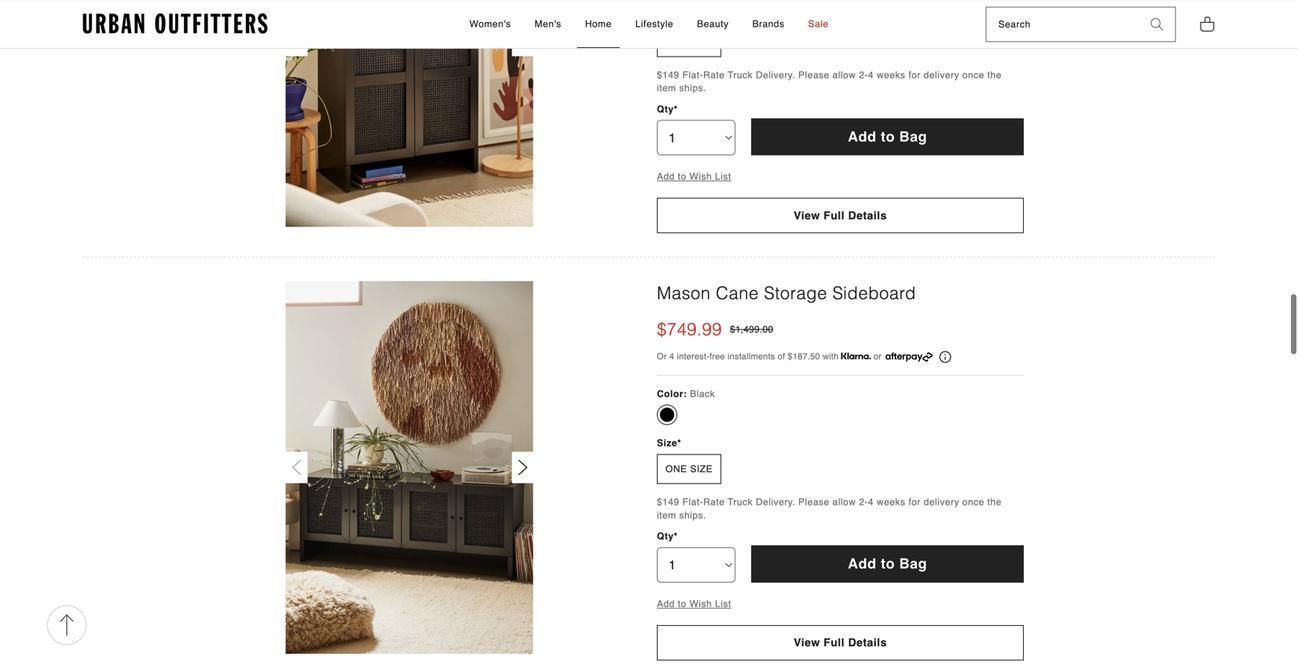 Task type: locate. For each thing, give the bounding box(es) containing it.
view
[[794, 209, 821, 222], [794, 636, 821, 649]]

1 vertical spatial weeks
[[877, 497, 906, 508]]

full for first add to wish list button from the bottom of the page
[[824, 636, 845, 649]]

afterpay image
[[886, 352, 933, 362]]

1 one size from the top
[[666, 36, 713, 47]]

weeks
[[877, 69, 906, 80], [877, 497, 906, 508]]

0 vertical spatial add to wish list
[[657, 171, 732, 182]]

one size
[[666, 36, 713, 47], [666, 464, 713, 475]]

one size down black icon
[[666, 464, 713, 475]]

0 vertical spatial size
[[657, 11, 678, 22]]

item
[[657, 83, 677, 94], [657, 510, 677, 521]]

0 vertical spatial one
[[666, 36, 688, 47]]

the for add to bag button related to view full details link associated with 1st add to wish list button from the top of the page
[[988, 69, 1002, 80]]

details for add to bag button related to view full details link corresponding to first add to wish list button from the bottom of the page
[[849, 636, 888, 649]]

delivery.
[[756, 69, 796, 80], [756, 497, 796, 508]]

one down black icon
[[666, 464, 688, 475]]

for
[[909, 69, 921, 80], [909, 497, 921, 508]]

1 vertical spatial add to bag button
[[752, 545, 1025, 583]]

delivery for add to bag button related to view full details link corresponding to first add to wish list button from the bottom of the page
[[924, 497, 960, 508]]

1 vertical spatial list
[[716, 598, 732, 609]]

full
[[824, 209, 845, 222], [824, 636, 845, 649]]

one down lifestyle
[[666, 36, 688, 47]]

0 vertical spatial once
[[963, 69, 985, 80]]

home
[[585, 18, 612, 29]]

flat-
[[683, 69, 704, 80], [683, 497, 704, 508]]

1 vertical spatial $149 flat-rate truck delivery. please allow 2-4 weeks for delivery once the item ships.
[[657, 497, 1002, 521]]

sideboard
[[833, 283, 917, 303]]

add to wish list button
[[657, 171, 732, 182], [657, 598, 732, 609]]

1 vertical spatial bag
[[900, 556, 928, 572]]

size left beauty at top right
[[657, 11, 678, 22]]

1 vertical spatial delivery.
[[756, 497, 796, 508]]

sale price: $749.99 element
[[657, 317, 723, 342]]

1 qty from the top
[[657, 104, 674, 115]]

2 add to bag from the top
[[848, 556, 928, 572]]

one size down beauty at top right
[[666, 36, 713, 47]]

details
[[849, 209, 888, 222], [849, 636, 888, 649]]

0 vertical spatial delivery
[[924, 69, 960, 80]]

1 add to wish list from the top
[[657, 171, 732, 182]]

1 details from the top
[[849, 209, 888, 222]]

1 one from the top
[[666, 36, 688, 47]]

delivery. for add to bag button related to view full details link corresponding to first add to wish list button from the bottom of the page
[[756, 497, 796, 508]]

2 ships. from the top
[[680, 510, 707, 521]]

size
[[691, 36, 713, 47], [691, 464, 713, 475]]

2 please from the top
[[799, 497, 830, 508]]

2 wish from the top
[[690, 598, 713, 609]]

sale link
[[801, 1, 837, 48]]

size
[[657, 11, 678, 22], [657, 438, 678, 449]]

1 bag from the top
[[900, 129, 928, 145]]

0 vertical spatial truck
[[728, 69, 753, 80]]

0 vertical spatial the
[[988, 69, 1002, 80]]

0 vertical spatial view full details link
[[657, 198, 1025, 233]]

1 view full details link from the top
[[657, 198, 1025, 233]]

2-
[[860, 69, 869, 80], [860, 497, 869, 508]]

1 vertical spatial details
[[849, 636, 888, 649]]

allow
[[833, 69, 857, 80], [833, 497, 857, 508]]

1 vertical spatial one size
[[666, 464, 713, 475]]

wish for 1st add to wish list button from the top of the page
[[690, 171, 713, 182]]

1 vertical spatial for
[[909, 497, 921, 508]]

2 list from the top
[[716, 598, 732, 609]]

0 vertical spatial bag
[[900, 129, 928, 145]]

bag
[[900, 129, 928, 145], [900, 556, 928, 572]]

interest-
[[677, 351, 710, 361]]

one
[[666, 36, 688, 47], [666, 464, 688, 475]]

0 vertical spatial wish
[[690, 171, 713, 182]]

0 vertical spatial 2-
[[860, 69, 869, 80]]

please
[[799, 69, 830, 80], [799, 497, 830, 508]]

1 vertical spatial qty
[[657, 531, 674, 542]]

0 vertical spatial full
[[824, 209, 845, 222]]

2 for from the top
[[909, 497, 921, 508]]

cane
[[716, 283, 759, 303]]

size down 'black'
[[691, 464, 713, 475]]

of
[[778, 351, 786, 361]]

0 vertical spatial allow
[[833, 69, 857, 80]]

1 vertical spatial size
[[657, 438, 678, 449]]

1 delivery from the top
[[924, 69, 960, 80]]

0 vertical spatial flat-
[[683, 69, 704, 80]]

1 vertical spatial rate
[[704, 497, 725, 508]]

view full details
[[794, 209, 888, 222], [794, 636, 888, 649]]

original price: $1,499.00 element
[[730, 324, 774, 335]]

the
[[988, 69, 1002, 80], [988, 497, 1002, 508]]

view full details link
[[657, 198, 1025, 233], [657, 625, 1025, 660]]

ships. for add to bag button related to view full details link corresponding to first add to wish list button from the bottom of the page
[[680, 510, 707, 521]]

0 vertical spatial item
[[657, 83, 677, 94]]

once
[[963, 69, 985, 80], [963, 497, 985, 508]]

or
[[874, 351, 882, 361]]

allow for 1st add to wish list button from the top of the page
[[833, 69, 857, 80]]

1 vertical spatial 4
[[670, 351, 675, 361]]

delivery
[[924, 69, 960, 80], [924, 497, 960, 508]]

1 vertical spatial 2-
[[860, 497, 869, 508]]

1 vertical spatial one
[[666, 464, 688, 475]]

2 add to wish list from the top
[[657, 598, 732, 609]]

1 item from the top
[[657, 83, 677, 94]]

2 view from the top
[[794, 636, 821, 649]]

lifestyle link
[[628, 1, 682, 48]]

1 ships. from the top
[[680, 83, 707, 94]]

storage
[[765, 283, 828, 303]]

1 add to bag button from the top
[[752, 118, 1025, 155]]

to
[[881, 129, 896, 145], [678, 171, 687, 182], [881, 556, 896, 572], [678, 598, 687, 609]]

2 once from the top
[[963, 497, 985, 508]]

qty for 1st add to wish list button from the top of the page
[[657, 104, 674, 115]]

None search field
[[987, 8, 1140, 41]]

1 vertical spatial add to bag
[[848, 556, 928, 572]]

1 please from the top
[[799, 69, 830, 80]]

rate for 1st add to wish list button from the top of the page
[[704, 69, 725, 80]]

1 vertical spatial view
[[794, 636, 821, 649]]

list for 1st add to wish list button from the top of the page
[[716, 171, 732, 182]]

add to bag button
[[752, 118, 1025, 155], [752, 545, 1025, 583]]

one size for first add to wish list button from the bottom of the page
[[666, 464, 713, 475]]

0 vertical spatial delivery.
[[756, 69, 796, 80]]

add
[[848, 129, 877, 145], [657, 171, 675, 182], [848, 556, 877, 572], [657, 598, 675, 609]]

0 vertical spatial 4
[[869, 69, 874, 80]]

1 vertical spatial truck
[[728, 497, 753, 508]]

size down black icon
[[657, 438, 678, 449]]

0 vertical spatial weeks
[[877, 69, 906, 80]]

the for add to bag button related to view full details link corresponding to first add to wish list button from the bottom of the page
[[988, 497, 1002, 508]]

0 vertical spatial please
[[799, 69, 830, 80]]

2 rate from the top
[[704, 497, 725, 508]]

truck
[[728, 69, 753, 80], [728, 497, 753, 508]]

2 details from the top
[[849, 636, 888, 649]]

2 full from the top
[[824, 636, 845, 649]]

add to bag for 1st add to wish list button from the top of the page
[[848, 129, 928, 145]]

add to bag
[[848, 129, 928, 145], [848, 556, 928, 572]]

1 vertical spatial the
[[988, 497, 1002, 508]]

klarna image
[[842, 353, 872, 360]]

wish for first add to wish list button from the bottom of the page
[[690, 598, 713, 609]]

0 vertical spatial add to wish list button
[[657, 171, 732, 182]]

2 delivery from the top
[[924, 497, 960, 508]]

list for first add to wish list button from the bottom of the page
[[716, 598, 732, 609]]

1 rate from the top
[[704, 69, 725, 80]]

1 vertical spatial view full details
[[794, 636, 888, 649]]

1 $149 from the top
[[657, 69, 680, 80]]

0 vertical spatial $149
[[657, 69, 680, 80]]

0 vertical spatial view full details
[[794, 209, 888, 222]]

for for view full details link corresponding to first add to wish list button from the bottom of the page
[[909, 497, 921, 508]]

2 one size from the top
[[666, 464, 713, 475]]

delivery. for add to bag button related to view full details link associated with 1st add to wish list button from the top of the page
[[756, 69, 796, 80]]

2 allow from the top
[[833, 497, 857, 508]]

black image
[[660, 407, 675, 423]]

1 for from the top
[[909, 69, 921, 80]]

1 vertical spatial allow
[[833, 497, 857, 508]]

1 view from the top
[[794, 209, 821, 222]]

2 flat- from the top
[[683, 497, 704, 508]]

bag for view full details link associated with 1st add to wish list button from the top of the page
[[900, 129, 928, 145]]

1 vertical spatial flat-
[[683, 497, 704, 508]]

0 vertical spatial rate
[[704, 69, 725, 80]]

$149
[[657, 69, 680, 80], [657, 497, 680, 508]]

0 vertical spatial view
[[794, 209, 821, 222]]

1 vertical spatial full
[[824, 636, 845, 649]]

0 vertical spatial list
[[716, 171, 732, 182]]

1 delivery. from the top
[[756, 69, 796, 80]]

1 2- from the top
[[860, 69, 869, 80]]

1 vertical spatial add to wish list button
[[657, 598, 732, 609]]

list
[[716, 171, 732, 182], [716, 598, 732, 609]]

mason cane storage sideboard
[[657, 283, 917, 303]]

brands link
[[745, 1, 793, 48]]

truck for add to bag button related to view full details link corresponding to first add to wish list button from the bottom of the page
[[728, 497, 753, 508]]

0 vertical spatial ships.
[[680, 83, 707, 94]]

or
[[657, 351, 667, 361]]

2 bag from the top
[[900, 556, 928, 572]]

0 vertical spatial details
[[849, 209, 888, 222]]

2 size from the top
[[657, 438, 678, 449]]

1 add to bag from the top
[[848, 129, 928, 145]]

0 vertical spatial qty
[[657, 104, 674, 115]]

0 vertical spatial $149 flat-rate truck delivery. please allow 2-4 weeks for delivery once the item ships.
[[657, 69, 1002, 94]]

1 vertical spatial please
[[799, 497, 830, 508]]

1 vertical spatial ships.
[[680, 510, 707, 521]]

1 full from the top
[[824, 209, 845, 222]]

0 vertical spatial one size
[[666, 36, 713, 47]]

0 vertical spatial size
[[691, 36, 713, 47]]

1 vertical spatial view full details link
[[657, 625, 1025, 660]]

beauty link
[[690, 1, 737, 48]]

1 list from the top
[[716, 171, 732, 182]]

add to wish list
[[657, 171, 732, 182], [657, 598, 732, 609]]

2 $149 flat-rate truck delivery. please allow 2-4 weeks for delivery once the item ships. from the top
[[657, 497, 1002, 521]]

1 size from the top
[[691, 36, 713, 47]]

2 one from the top
[[666, 464, 688, 475]]

rate
[[704, 69, 725, 80], [704, 497, 725, 508]]

1 vertical spatial once
[[963, 497, 985, 508]]

1 wish from the top
[[690, 171, 713, 182]]

1 allow from the top
[[833, 69, 857, 80]]

1 the from the top
[[988, 69, 1002, 80]]

2 item from the top
[[657, 510, 677, 521]]

2 qty from the top
[[657, 531, 674, 542]]

0 vertical spatial add to bag button
[[752, 118, 1025, 155]]

2 truck from the top
[[728, 497, 753, 508]]

1 vertical spatial size
[[691, 464, 713, 475]]

main navigation element
[[328, 1, 971, 48]]

4
[[869, 69, 874, 80], [670, 351, 675, 361], [869, 497, 874, 508]]

$149 flat-rate truck delivery. please allow 2-4 weeks for delivery once the item ships.
[[657, 69, 1002, 94], [657, 497, 1002, 521]]

1 vertical spatial wish
[[690, 598, 713, 609]]

0 vertical spatial for
[[909, 69, 921, 80]]

flat- for first add to wish list button from the bottom of the page
[[683, 497, 704, 508]]

wish
[[690, 171, 713, 182], [690, 598, 713, 609]]

1 vertical spatial delivery
[[924, 497, 960, 508]]

or 4 interest-free installments of $187.50 with
[[657, 351, 842, 361]]

search image
[[1152, 18, 1164, 31]]

2 the from the top
[[988, 497, 1002, 508]]

view full details link for first add to wish list button from the bottom of the page
[[657, 625, 1025, 660]]

1 truck from the top
[[728, 69, 753, 80]]

1 flat- from the top
[[683, 69, 704, 80]]

1 size from the top
[[657, 11, 678, 22]]

2 view full details link from the top
[[657, 625, 1025, 660]]

2 vertical spatial 4
[[869, 497, 874, 508]]

home link
[[578, 1, 620, 48]]

2 $149 from the top
[[657, 497, 680, 508]]

view full details link for 1st add to wish list button from the top of the page
[[657, 198, 1025, 233]]

1 vertical spatial add to wish list
[[657, 598, 732, 609]]

item for first add to wish list button from the bottom of the page
[[657, 510, 677, 521]]

1 once from the top
[[963, 69, 985, 80]]

0 vertical spatial add to bag
[[848, 129, 928, 145]]

qty
[[657, 104, 674, 115], [657, 531, 674, 542]]

ships.
[[680, 83, 707, 94], [680, 510, 707, 521]]

1 vertical spatial $149
[[657, 497, 680, 508]]

1 vertical spatial item
[[657, 510, 677, 521]]

size down beauty at top right
[[691, 36, 713, 47]]

2 add to bag button from the top
[[752, 545, 1025, 583]]

2 delivery. from the top
[[756, 497, 796, 508]]

bag for view full details link corresponding to first add to wish list button from the bottom of the page
[[900, 556, 928, 572]]

$1,499.00
[[730, 324, 774, 335]]



Task type: vqa. For each thing, say whether or not it's contained in the screenshot.
"BAGGU Standard Reusable Tote Bag" "IMAGE"
no



Task type: describe. For each thing, give the bounding box(es) containing it.
view for first add to wish list button from the bottom of the page
[[794, 636, 821, 649]]

1 $149 flat-rate truck delivery. please allow 2-4 weeks for delivery once the item ships. from the top
[[657, 69, 1002, 94]]

details for add to bag button related to view full details link associated with 1st add to wish list button from the top of the page
[[849, 209, 888, 222]]

men's
[[535, 18, 562, 29]]

black
[[691, 388, 716, 399]]

4 for first add to wish list button from the bottom of the page
[[869, 497, 874, 508]]

$149 for first add to wish list button from the bottom of the page
[[657, 497, 680, 508]]

rate for first add to wish list button from the bottom of the page
[[704, 497, 725, 508]]

installments
[[728, 351, 776, 361]]

1 add to wish list button from the top
[[657, 171, 732, 182]]

item for 1st add to wish list button from the top of the page
[[657, 83, 677, 94]]

once for add to bag button related to view full details link corresponding to first add to wish list button from the bottom of the page
[[963, 497, 985, 508]]

mason
[[657, 283, 711, 303]]

truck for add to bag button related to view full details link associated with 1st add to wish list button from the top of the page
[[728, 69, 753, 80]]

4 for 1st add to wish list button from the top of the page
[[869, 69, 874, 80]]

$149 for 1st add to wish list button from the top of the page
[[657, 69, 680, 80]]

$187.50
[[788, 351, 821, 361]]

brands
[[753, 18, 785, 29]]

lifestyle
[[636, 18, 674, 29]]

my shopping bag image
[[1200, 15, 1216, 33]]

size for add to bag button related to view full details link associated with 1st add to wish list button from the top of the page
[[657, 11, 678, 22]]

ships. for add to bag button related to view full details link associated with 1st add to wish list button from the top of the page
[[680, 83, 707, 94]]

2 view full details from the top
[[794, 636, 888, 649]]

2 weeks from the top
[[877, 497, 906, 508]]

please for first add to wish list button from the bottom of the page
[[799, 497, 830, 508]]

women's
[[470, 18, 511, 29]]

beauty
[[698, 18, 729, 29]]

qty for first add to wish list button from the bottom of the page
[[657, 531, 674, 542]]

allow for first add to wish list button from the bottom of the page
[[833, 497, 857, 508]]

with
[[823, 351, 839, 361]]

sale
[[809, 18, 829, 29]]

$749.99 $1,499.00
[[657, 319, 774, 339]]

add to bag button for view full details link corresponding to first add to wish list button from the bottom of the page
[[752, 545, 1025, 583]]

2 size from the top
[[691, 464, 713, 475]]

Search text field
[[987, 8, 1140, 41]]

color:
[[657, 388, 687, 399]]

or button
[[842, 349, 952, 363]]

full for 1st add to wish list button from the top of the page
[[824, 209, 845, 222]]

flat- for 1st add to wish list button from the top of the page
[[683, 69, 704, 80]]

one size for 1st add to wish list button from the top of the page
[[666, 36, 713, 47]]

please for 1st add to wish list button from the top of the page
[[799, 69, 830, 80]]

add to bag button for view full details link associated with 1st add to wish list button from the top of the page
[[752, 118, 1025, 155]]

urban outfitters image
[[83, 13, 268, 34]]

women's link
[[462, 1, 519, 48]]

delivery for add to bag button related to view full details link associated with 1st add to wish list button from the top of the page
[[924, 69, 960, 80]]

1 view full details from the top
[[794, 209, 888, 222]]

size for add to bag button related to view full details link corresponding to first add to wish list button from the bottom of the page
[[657, 438, 678, 449]]

$749.99
[[657, 319, 723, 339]]

for for view full details link associated with 1st add to wish list button from the top of the page
[[909, 69, 921, 80]]

2 add to wish list button from the top
[[657, 598, 732, 609]]

view for 1st add to wish list button from the top of the page
[[794, 209, 821, 222]]

men's link
[[527, 1, 570, 48]]

color: black
[[657, 388, 716, 399]]

2 2- from the top
[[860, 497, 869, 508]]

one for first add to wish list button from the bottom of the page
[[666, 464, 688, 475]]

1 weeks from the top
[[877, 69, 906, 80]]

add to bag for first add to wish list button from the bottom of the page
[[848, 556, 928, 572]]

once for add to bag button related to view full details link associated with 1st add to wish list button from the top of the page
[[963, 69, 985, 80]]

free
[[710, 351, 726, 361]]

one for 1st add to wish list button from the top of the page
[[666, 36, 688, 47]]



